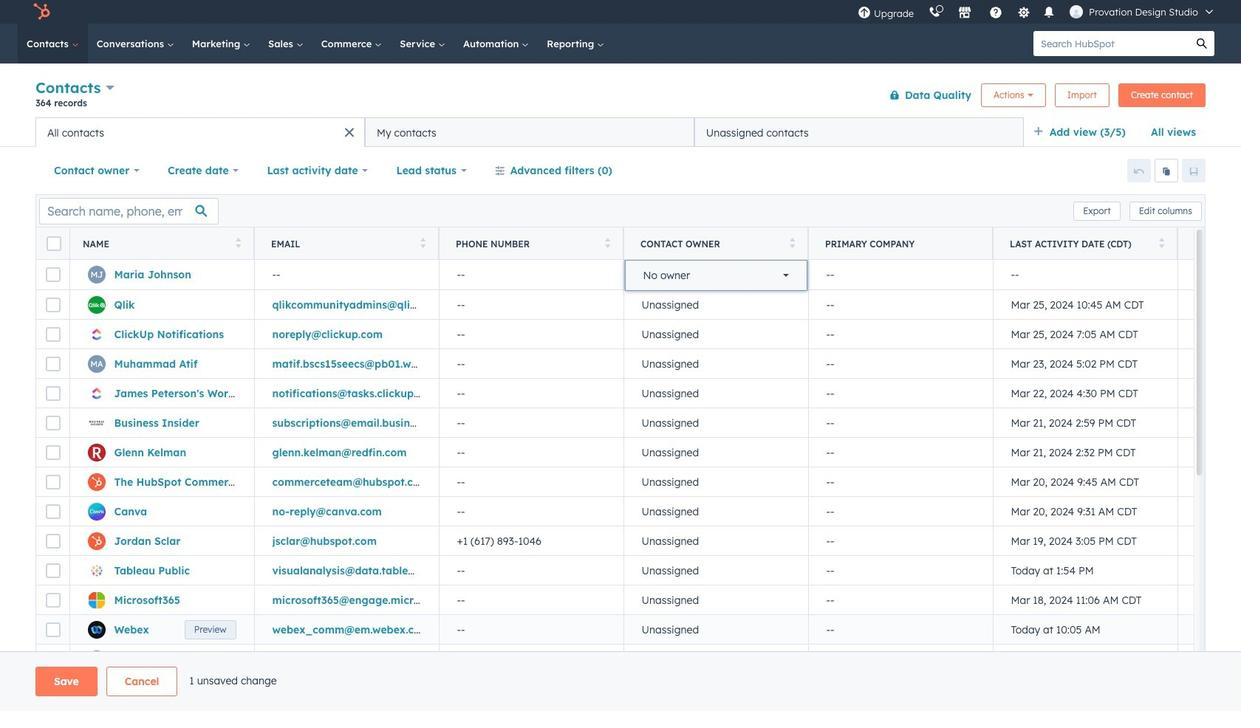 Task type: locate. For each thing, give the bounding box(es) containing it.
menu
[[851, 0, 1224, 24]]

1 horizontal spatial press to sort. image
[[605, 238, 610, 248]]

1 press to sort. image from the left
[[235, 238, 241, 248]]

press to sort. image for 4th press to sort. element from left
[[790, 238, 795, 248]]

press to sort. element
[[235, 238, 241, 250], [420, 238, 426, 250], [605, 238, 610, 250], [790, 238, 795, 250], [1159, 238, 1165, 250]]

0 horizontal spatial press to sort. image
[[235, 238, 241, 248]]

banner
[[35, 76, 1206, 117]]

column header
[[808, 228, 994, 260]]

2 press to sort. image from the left
[[605, 238, 610, 248]]

0 horizontal spatial press to sort. image
[[420, 238, 426, 248]]

1 press to sort. element from the left
[[235, 238, 241, 250]]

2 horizontal spatial press to sort. image
[[1159, 238, 1165, 248]]

1 horizontal spatial press to sort. image
[[790, 238, 795, 248]]

2 press to sort. image from the left
[[790, 238, 795, 248]]

press to sort. image
[[235, 238, 241, 248], [605, 238, 610, 248]]

3 press to sort. image from the left
[[1159, 238, 1165, 248]]

james peterson image
[[1070, 5, 1083, 18]]

press to sort. image
[[420, 238, 426, 248], [790, 238, 795, 248], [1159, 238, 1165, 248]]

5 press to sort. element from the left
[[1159, 238, 1165, 250]]

1 press to sort. image from the left
[[420, 238, 426, 248]]



Task type: vqa. For each thing, say whether or not it's contained in the screenshot.
Jacob Simon 'icon'
no



Task type: describe. For each thing, give the bounding box(es) containing it.
press to sort. image for 5th press to sort. element from right
[[235, 238, 241, 248]]

press to sort. image for 5th press to sort. element
[[1159, 238, 1165, 248]]

page section element
[[0, 667, 1241, 697]]

2 press to sort. element from the left
[[420, 238, 426, 250]]

press to sort. image for 2nd press to sort. element from left
[[420, 238, 426, 248]]

marketplaces image
[[958, 7, 972, 20]]

press to sort. image for third press to sort. element from the right
[[605, 238, 610, 248]]

Search HubSpot search field
[[1034, 31, 1190, 56]]

Search name, phone, email addresses, or company search field
[[39, 198, 219, 224]]

3 press to sort. element from the left
[[605, 238, 610, 250]]

4 press to sort. element from the left
[[790, 238, 795, 250]]



